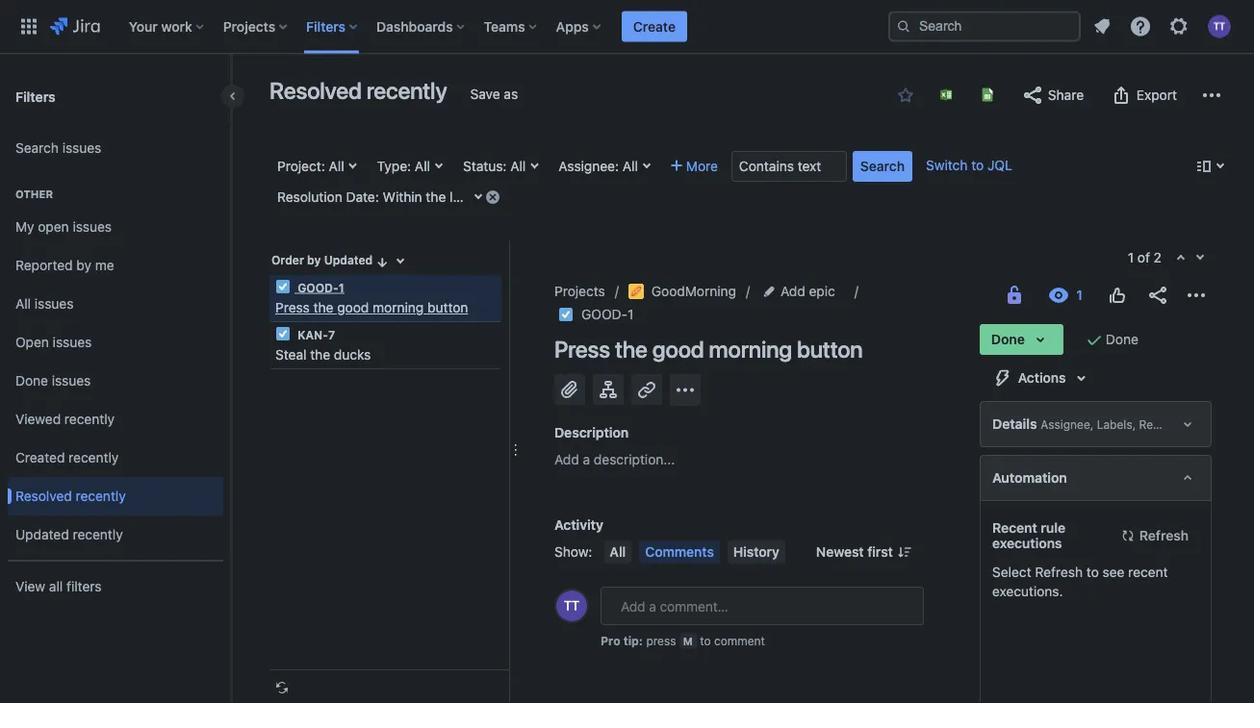 Task type: describe. For each thing, give the bounding box(es) containing it.
reporter
[[1140, 418, 1187, 431]]

description
[[555, 425, 629, 441]]

search issues link
[[8, 129, 223, 168]]

issues for open issues
[[53, 335, 92, 351]]

description...
[[594, 452, 675, 468]]

your
[[129, 18, 158, 34]]

1 horizontal spatial button
[[797, 336, 863, 363]]

2 horizontal spatial done
[[1106, 332, 1139, 348]]

save
[[470, 86, 500, 102]]

activity
[[555, 518, 604, 533]]

history
[[734, 544, 780, 560]]

search image
[[896, 19, 912, 34]]

create
[[633, 18, 676, 34]]

all issues link
[[8, 285, 223, 324]]

Add a comment… field
[[601, 587, 924, 626]]

newest
[[816, 544, 864, 560]]

attach image
[[558, 378, 582, 402]]

labels,
[[1097, 418, 1136, 431]]

your work
[[129, 18, 192, 34]]

my open issues
[[15, 219, 112, 235]]

export button
[[1101, 80, 1187, 111]]

resolved recently link
[[8, 478, 223, 516]]

resolved inside 'other' group
[[15, 489, 72, 505]]

teams button
[[478, 11, 545, 42]]

automation
[[992, 470, 1067, 486]]

share
[[1048, 87, 1084, 103]]

of
[[1138, 250, 1151, 266]]

1 vertical spatial to
[[700, 635, 711, 648]]

date:
[[346, 189, 379, 205]]

banner containing your work
[[0, 0, 1255, 54]]

your profile and settings image
[[1208, 15, 1232, 38]]

all for assignee: all
[[623, 158, 638, 174]]

all inside 'other' group
[[15, 296, 31, 312]]

projects for projects dropdown button
[[223, 18, 276, 34]]

1 horizontal spatial good
[[653, 336, 704, 363]]

view
[[15, 579, 45, 595]]

open issues
[[15, 335, 92, 351]]

kan-7
[[295, 328, 335, 342]]

projects button
[[217, 11, 295, 42]]

1 down the goodmorning image
[[628, 307, 634, 323]]

primary element
[[12, 0, 889, 53]]

history button
[[728, 541, 786, 564]]

next issue 'kan-7' ( type 'j' ) image
[[1193, 250, 1208, 266]]

done inside 'other' group
[[15, 373, 48, 389]]

not available - this is the first issue image
[[1174, 251, 1189, 267]]

steal the ducks
[[275, 347, 371, 363]]

issues for all issues
[[35, 296, 74, 312]]

copy link to issue image
[[630, 306, 646, 322]]

0 horizontal spatial good
[[337, 300, 369, 316]]

0 vertical spatial button
[[428, 300, 468, 316]]

details
[[992, 416, 1037, 432]]

1 vertical spatial task image
[[558, 307, 574, 323]]

1 left of
[[1128, 250, 1134, 266]]

by for order
[[307, 254, 321, 267]]

0 vertical spatial resolved recently
[[270, 77, 447, 104]]

project: all
[[277, 158, 344, 174]]

1 horizontal spatial to
[[972, 157, 984, 173]]

created
[[15, 450, 65, 466]]

all for type: all
[[415, 158, 430, 174]]

more
[[686, 158, 718, 174]]

updated recently link
[[8, 516, 223, 555]]

newest first button
[[805, 541, 924, 564]]

add for add epic
[[781, 284, 806, 299]]

switch
[[926, 157, 968, 173]]

resolved recently inside resolved recently link
[[15, 489, 126, 505]]

status:
[[463, 158, 507, 174]]

as
[[504, 86, 518, 102]]

jql
[[988, 157, 1013, 173]]

m
[[683, 635, 693, 648]]

0 horizontal spatial good-1
[[295, 281, 344, 295]]

actions button
[[980, 363, 1105, 394]]

comments
[[645, 544, 714, 560]]

details element
[[980, 402, 1212, 448]]

a
[[583, 452, 590, 468]]

open in microsoft excel image
[[939, 87, 954, 103]]

good-1 link
[[582, 303, 634, 326]]

task image for steal the ducks
[[275, 326, 291, 342]]

1 horizontal spatial press the good morning button
[[555, 336, 863, 363]]

type: all
[[377, 158, 430, 174]]

pro tip: press m to comment
[[601, 635, 765, 648]]

filters inside dropdown button
[[306, 18, 346, 34]]

done issues
[[15, 373, 91, 389]]

export
[[1137, 87, 1178, 103]]

all for status: all
[[511, 158, 526, 174]]

other group
[[8, 168, 223, 560]]

save as button
[[461, 79, 528, 110]]

done issues link
[[8, 362, 223, 401]]

within
[[383, 189, 422, 205]]

vote options: no one has voted for this issue yet. image
[[1106, 284, 1129, 307]]

0 vertical spatial press
[[275, 300, 310, 316]]

filters button
[[301, 11, 365, 42]]

projects for 'projects' link at the left of the page
[[555, 284, 605, 299]]

newest first
[[816, 544, 893, 560]]

Search issues using keywords text field
[[732, 151, 847, 182]]

assignee,
[[1041, 418, 1094, 431]]

actions
[[1018, 370, 1066, 386]]

viewed recently
[[15, 412, 115, 428]]

appswitcher icon image
[[17, 15, 40, 38]]

small image
[[375, 255, 390, 270]]

menu bar containing all
[[600, 541, 789, 564]]

0 vertical spatial updated
[[324, 254, 373, 267]]

dashboards button
[[371, 11, 472, 42]]

share link
[[1012, 80, 1094, 111]]

1 vertical spatial good-1
[[582, 307, 634, 323]]

notifications image
[[1091, 15, 1114, 38]]

search for search issues
[[15, 140, 59, 156]]

recently for updated recently link
[[73, 527, 123, 543]]

ducks
[[334, 347, 371, 363]]

all
[[49, 579, 63, 595]]

0 vertical spatial good-
[[298, 281, 339, 295]]

details assignee, labels, reporter
[[992, 416, 1187, 432]]

resolution date: within the last 1 week
[[277, 189, 518, 205]]

open
[[15, 335, 49, 351]]

switch to jql
[[926, 157, 1013, 173]]

1 left remove criteria image
[[476, 189, 482, 205]]

assignee:
[[559, 158, 619, 174]]

by for reported
[[76, 258, 91, 274]]

dashboards
[[377, 18, 453, 34]]

issues for done issues
[[52, 373, 91, 389]]

updated inside 'other' group
[[15, 527, 69, 543]]



Task type: vqa. For each thing, say whether or not it's contained in the screenshot.
list item
no



Task type: locate. For each thing, give the bounding box(es) containing it.
goodmorning image
[[629, 284, 644, 299]]

press
[[646, 635, 676, 648]]

0 vertical spatial press the good morning button
[[275, 300, 468, 316]]

add inside add epic popup button
[[781, 284, 806, 299]]

my
[[15, 219, 34, 235]]

search
[[15, 140, 59, 156], [861, 158, 905, 174]]

1 vertical spatial press
[[555, 336, 610, 363]]

task image down 'projects' link at the left of the page
[[558, 307, 574, 323]]

0 horizontal spatial resolved
[[15, 489, 72, 505]]

projects inside dropdown button
[[223, 18, 276, 34]]

all right assignee:
[[623, 158, 638, 174]]

projects up good-1 link
[[555, 284, 605, 299]]

order by updated link
[[270, 248, 392, 272]]

0 horizontal spatial press the good morning button
[[275, 300, 468, 316]]

all
[[329, 158, 344, 174], [415, 158, 430, 174], [511, 158, 526, 174], [623, 158, 638, 174], [15, 296, 31, 312], [610, 544, 626, 560]]

press the good morning button down small image
[[275, 300, 468, 316]]

0 horizontal spatial updated
[[15, 527, 69, 543]]

the
[[426, 189, 446, 205], [313, 300, 334, 316], [615, 336, 648, 363], [310, 347, 330, 363]]

by
[[307, 254, 321, 267], [76, 258, 91, 274]]

comments button
[[640, 541, 720, 564]]

recently for the viewed recently link
[[64, 412, 115, 428]]

resolved recently down filters dropdown button
[[270, 77, 447, 104]]

0 horizontal spatial done
[[15, 373, 48, 389]]

task image for press the good morning button
[[275, 279, 291, 295]]

apps button
[[550, 11, 608, 42]]

all inside button
[[610, 544, 626, 560]]

press
[[275, 300, 310, 316], [555, 336, 610, 363]]

order
[[272, 254, 304, 267]]

viewed recently link
[[8, 401, 223, 439]]

Search field
[[889, 11, 1081, 42]]

issues up viewed recently
[[52, 373, 91, 389]]

goodmorning link
[[629, 280, 737, 303]]

add app image
[[674, 379, 697, 402]]

week
[[485, 189, 518, 205]]

projects
[[223, 18, 276, 34], [555, 284, 605, 299]]

0 vertical spatial filters
[[306, 18, 346, 34]]

0 vertical spatial task image
[[275, 279, 291, 295]]

status: all
[[463, 158, 526, 174]]

done image
[[1083, 328, 1106, 351]]

morning down small image
[[373, 300, 424, 316]]

my open issues link
[[8, 208, 223, 246]]

0 vertical spatial good-1
[[295, 281, 344, 295]]

recently up created recently at the left of the page
[[64, 412, 115, 428]]

menu bar
[[600, 541, 789, 564]]

0 horizontal spatial add
[[555, 452, 579, 468]]

done down open
[[15, 373, 48, 389]]

add a child issue image
[[597, 378, 620, 402]]

search inside button
[[861, 158, 905, 174]]

morning
[[373, 300, 424, 316], [709, 336, 792, 363]]

all right type:
[[415, 158, 430, 174]]

1 vertical spatial resolved
[[15, 489, 72, 505]]

order by updated
[[272, 254, 373, 267]]

0 horizontal spatial good-
[[298, 281, 339, 295]]

all for project: all
[[329, 158, 344, 174]]

task image down order
[[275, 279, 291, 295]]

remove criteria image
[[485, 189, 501, 205]]

view all filters link
[[8, 568, 223, 607]]

press the good morning button up add app icon
[[555, 336, 863, 363]]

recently down the viewed recently link
[[69, 450, 119, 466]]

issues for search issues
[[62, 140, 101, 156]]

2
[[1154, 250, 1162, 266]]

pro
[[601, 635, 621, 648]]

updated
[[324, 254, 373, 267], [15, 527, 69, 543]]

1 vertical spatial button
[[797, 336, 863, 363]]

done up actions
[[992, 332, 1025, 348]]

epic
[[809, 284, 836, 299]]

search up other
[[15, 140, 59, 156]]

resolved recently
[[270, 77, 447, 104], [15, 489, 126, 505]]

tip:
[[624, 635, 643, 648]]

kan-
[[298, 328, 328, 342]]

press up attach image at the bottom left of the page
[[555, 336, 610, 363]]

comment
[[714, 635, 765, 648]]

settings image
[[1168, 15, 1191, 38]]

1 horizontal spatial resolved recently
[[270, 77, 447, 104]]

issues inside my open issues link
[[73, 219, 112, 235]]

updated up 'view'
[[15, 527, 69, 543]]

filters up search issues
[[15, 88, 56, 104]]

the down copy link to issue image
[[615, 336, 648, 363]]

recently down "created recently" link
[[76, 489, 126, 505]]

view all filters
[[15, 579, 102, 595]]

help image
[[1129, 15, 1153, 38]]

0 vertical spatial morning
[[373, 300, 424, 316]]

resolution
[[277, 189, 343, 205]]

1 horizontal spatial updated
[[324, 254, 373, 267]]

0 horizontal spatial press
[[275, 300, 310, 316]]

1 vertical spatial good
[[653, 336, 704, 363]]

issues inside the open issues link
[[53, 335, 92, 351]]

open in google sheets image
[[980, 87, 996, 103]]

1 vertical spatial updated
[[15, 527, 69, 543]]

good
[[337, 300, 369, 316], [653, 336, 704, 363]]

good-
[[298, 281, 339, 295], [582, 307, 628, 323]]

0 vertical spatial search
[[15, 140, 59, 156]]

1 down order by updated link
[[339, 281, 344, 295]]

add for add a description...
[[555, 452, 579, 468]]

type:
[[377, 158, 411, 174]]

task image
[[275, 279, 291, 295], [558, 307, 574, 323], [275, 326, 291, 342]]

1 vertical spatial search
[[861, 158, 905, 174]]

steal
[[275, 347, 307, 363]]

0 horizontal spatial to
[[700, 635, 711, 648]]

save as
[[470, 86, 518, 102]]

to left jql at right top
[[972, 157, 984, 173]]

updated left small image
[[324, 254, 373, 267]]

other
[[15, 188, 53, 201]]

1 vertical spatial morning
[[709, 336, 792, 363]]

2 vertical spatial task image
[[275, 326, 291, 342]]

by left the me
[[76, 258, 91, 274]]

1 horizontal spatial add
[[781, 284, 806, 299]]

issues up open issues
[[35, 296, 74, 312]]

work
[[161, 18, 192, 34]]

1 horizontal spatial good-
[[582, 307, 628, 323]]

0 horizontal spatial by
[[76, 258, 91, 274]]

1 vertical spatial press the good morning button
[[555, 336, 863, 363]]

0 vertical spatial to
[[972, 157, 984, 173]]

search left switch
[[861, 158, 905, 174]]

goodmorning
[[652, 284, 737, 299]]

share image
[[1147, 284, 1170, 307]]

issues inside all issues link
[[35, 296, 74, 312]]

1
[[476, 189, 482, 205], [1128, 250, 1134, 266], [339, 281, 344, 295], [628, 307, 634, 323]]

good-1
[[295, 281, 344, 295], [582, 307, 634, 323]]

automation element
[[980, 455, 1212, 502]]

teams
[[484, 18, 525, 34]]

the left last
[[426, 189, 446, 205]]

done down vote options: no one has voted for this issue yet. 'icon'
[[1106, 332, 1139, 348]]

0 vertical spatial good
[[337, 300, 369, 316]]

1 vertical spatial resolved recently
[[15, 489, 126, 505]]

good- down order by updated
[[298, 281, 339, 295]]

resolved recently up 'updated recently' at the left bottom of the page
[[15, 489, 126, 505]]

button
[[428, 300, 468, 316], [797, 336, 863, 363]]

0 horizontal spatial button
[[428, 300, 468, 316]]

1 horizontal spatial filters
[[306, 18, 346, 34]]

issues up my open issues
[[62, 140, 101, 156]]

assignee: all
[[559, 158, 638, 174]]

jira image
[[50, 15, 100, 38], [50, 15, 100, 38]]

1 vertical spatial good-
[[582, 307, 628, 323]]

recently down resolved recently link
[[73, 527, 123, 543]]

link issues, web pages, and more image
[[635, 378, 659, 402]]

filters
[[66, 579, 102, 595]]

press the good morning button
[[275, 300, 468, 316], [555, 336, 863, 363]]

all right status:
[[511, 158, 526, 174]]

good-1 down order by updated
[[295, 281, 344, 295]]

search for search
[[861, 158, 905, 174]]

1 of 2
[[1128, 250, 1162, 266]]

7
[[328, 328, 335, 342]]

banner
[[0, 0, 1255, 54]]

reported by me link
[[8, 246, 223, 285]]

1 vertical spatial add
[[555, 452, 579, 468]]

issues inside search issues link
[[62, 140, 101, 156]]

good- left copy link to issue image
[[582, 307, 628, 323]]

recently for resolved recently link
[[76, 489, 126, 505]]

done button
[[980, 324, 1064, 355]]

resolved down filters dropdown button
[[270, 77, 362, 104]]

the down kan-7 at the left top of page
[[310, 347, 330, 363]]

the up 7 at the top left of the page
[[313, 300, 334, 316]]

add
[[781, 284, 806, 299], [555, 452, 579, 468]]

recently for "created recently" link
[[69, 450, 119, 466]]

viewed
[[15, 412, 61, 428]]

0 horizontal spatial search
[[15, 140, 59, 156]]

by inside 'other' group
[[76, 258, 91, 274]]

1 horizontal spatial by
[[307, 254, 321, 267]]

reported by me
[[15, 258, 114, 274]]

projects right work
[[223, 18, 276, 34]]

issues right open
[[53, 335, 92, 351]]

0 horizontal spatial projects
[[223, 18, 276, 34]]

newest first image
[[897, 545, 913, 560]]

add left the epic
[[781, 284, 806, 299]]

all up open
[[15, 296, 31, 312]]

created recently
[[15, 450, 119, 466]]

to right m
[[700, 635, 711, 648]]

reported
[[15, 258, 73, 274]]

press up kan-
[[275, 300, 310, 316]]

profile image of terry turtle image
[[557, 591, 587, 622]]

good up add app icon
[[653, 336, 704, 363]]

open issues link
[[8, 324, 223, 362]]

0 horizontal spatial morning
[[373, 300, 424, 316]]

morning down add epic popup button
[[709, 336, 792, 363]]

filters right projects dropdown button
[[306, 18, 346, 34]]

search issues
[[15, 140, 101, 156]]

resolved down created
[[15, 489, 72, 505]]

1 vertical spatial filters
[[15, 88, 56, 104]]

1 horizontal spatial morning
[[709, 336, 792, 363]]

all issues
[[15, 296, 74, 312]]

1 horizontal spatial done
[[992, 332, 1025, 348]]

issues right the open
[[73, 219, 112, 235]]

project:
[[277, 158, 325, 174]]

projects link
[[555, 280, 605, 303]]

1 horizontal spatial resolved
[[270, 77, 362, 104]]

all right 'project:' on the left top
[[329, 158, 344, 174]]

created recently link
[[8, 439, 223, 478]]

0 vertical spatial projects
[[223, 18, 276, 34]]

more button
[[663, 151, 726, 182]]

done inside dropdown button
[[992, 332, 1025, 348]]

create button
[[622, 11, 687, 42]]

filters
[[306, 18, 346, 34], [15, 88, 56, 104]]

0 horizontal spatial filters
[[15, 88, 56, 104]]

add epic
[[781, 284, 836, 299]]

by right order
[[307, 254, 321, 267]]

0 vertical spatial add
[[781, 284, 806, 299]]

issues inside the 'done issues' link
[[52, 373, 91, 389]]

add left a
[[555, 452, 579, 468]]

issues
[[62, 140, 101, 156], [73, 219, 112, 235], [35, 296, 74, 312], [53, 335, 92, 351], [52, 373, 91, 389]]

all right show:
[[610, 544, 626, 560]]

recently
[[367, 77, 447, 104], [64, 412, 115, 428], [69, 450, 119, 466], [76, 489, 126, 505], [73, 527, 123, 543]]

actions image
[[1185, 284, 1208, 307]]

first
[[868, 544, 893, 560]]

0 vertical spatial resolved
[[270, 77, 362, 104]]

1 horizontal spatial good-1
[[582, 307, 634, 323]]

good up ducks
[[337, 300, 369, 316]]

done
[[992, 332, 1025, 348], [1106, 332, 1139, 348], [15, 373, 48, 389]]

good-1 down 'projects' link at the left of the page
[[582, 307, 634, 323]]

task image up steal
[[275, 326, 291, 342]]

recently down dashboards
[[367, 77, 447, 104]]

1 horizontal spatial projects
[[555, 284, 605, 299]]

0 horizontal spatial resolved recently
[[15, 489, 126, 505]]

small image
[[898, 88, 914, 103]]

1 vertical spatial projects
[[555, 284, 605, 299]]

1 horizontal spatial press
[[555, 336, 610, 363]]

updated recently
[[15, 527, 123, 543]]

1 horizontal spatial search
[[861, 158, 905, 174]]

search button
[[853, 151, 913, 182]]



